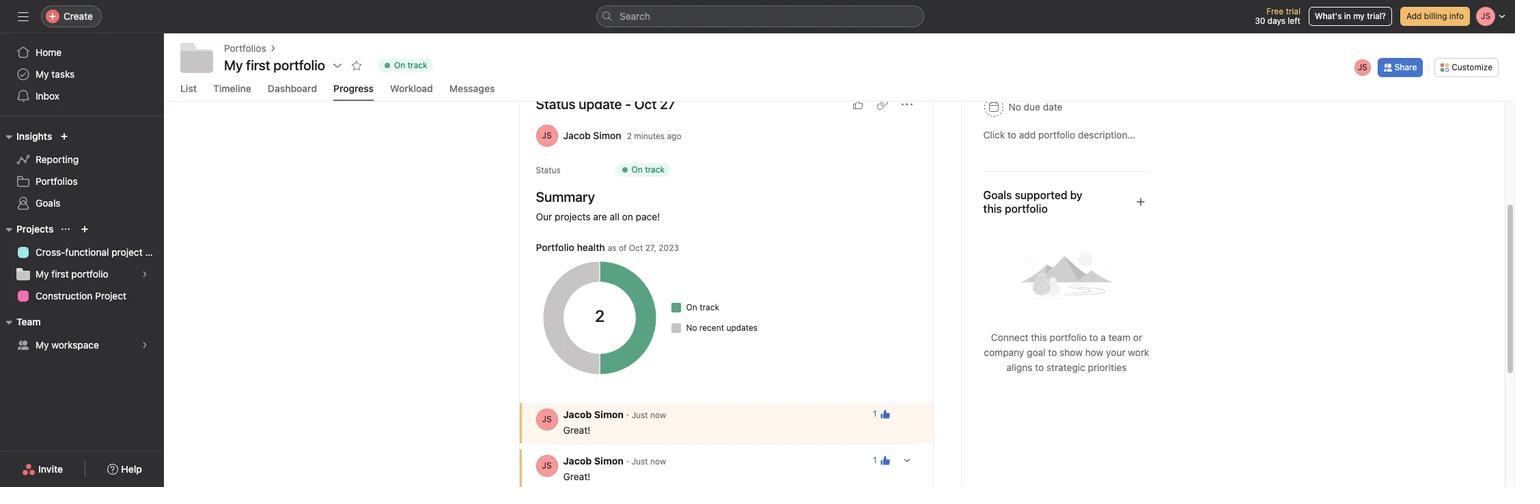 Task type: vqa. For each thing, say whether or not it's contained in the screenshot.
Add task icon
no



Task type: locate. For each thing, give the bounding box(es) containing it.
my left first
[[36, 269, 49, 280]]

my up timeline
[[224, 57, 243, 73]]

no left recent
[[686, 323, 697, 333]]

0 vertical spatial track
[[408, 60, 427, 70]]

progress link
[[333, 83, 374, 101]]

goals
[[983, 189, 1012, 202], [36, 197, 61, 209]]

0 horizontal spatial portfolios link
[[8, 171, 156, 193]]

0 vertical spatial 1 button
[[869, 405, 895, 424]]

0 vertical spatial status
[[536, 96, 576, 112]]

oct inside portfolio health as of oct 27, 2023
[[629, 243, 643, 253]]

this portfolio
[[983, 203, 1048, 215]]

updates
[[727, 323, 758, 333]]

1 jacob simon link from the top
[[563, 130, 622, 141]]

portfolios up my first portfolio
[[224, 42, 266, 54]]

on track up recent
[[686, 303, 719, 313]]

portfolios link down reporting
[[8, 171, 156, 193]]

jacob for jacob simon 'link' associated with the bottom the "show options" icon
[[563, 456, 592, 467]]

projects element
[[0, 217, 164, 310]]

0 vertical spatial on
[[394, 60, 405, 70]]

js button for jacob simon 'link' corresponding to middle the "show options" icon
[[536, 409, 558, 431]]

2 jacob from the top
[[563, 409, 592, 421]]

1 1 button from the top
[[869, 405, 895, 424]]

on
[[394, 60, 405, 70], [632, 165, 643, 175], [686, 303, 697, 313]]

no due date
[[1009, 101, 1063, 113]]

portfolios down reporting
[[36, 176, 78, 187]]

track up recent
[[700, 303, 719, 313]]

1 vertical spatial portfolio
[[1050, 332, 1087, 344]]

0 vertical spatial portfolio
[[71, 269, 108, 280]]

on up workload
[[394, 60, 405, 70]]

2 vertical spatial track
[[700, 303, 719, 313]]

1 great! from the top
[[563, 425, 591, 437]]

help button
[[99, 458, 151, 482]]

on track down minutes
[[632, 165, 665, 175]]

status left update
[[536, 96, 576, 112]]

my inside projects element
[[36, 269, 49, 280]]

just
[[632, 411, 648, 421], [632, 457, 648, 467]]

progress
[[333, 83, 374, 94]]

customize button
[[1435, 58, 1499, 77]]

status
[[536, 96, 576, 112], [536, 165, 561, 176]]

0 vertical spatial jacob simon · just now
[[563, 409, 666, 421]]

2 vertical spatial on
[[686, 303, 697, 313]]

team
[[16, 316, 41, 328]]

1 horizontal spatial goals
[[983, 189, 1012, 202]]

are
[[593, 211, 607, 223]]

show options image
[[332, 60, 343, 71], [903, 411, 911, 419], [903, 457, 911, 465]]

search button
[[596, 5, 924, 27]]

0 horizontal spatial to
[[1035, 362, 1044, 374]]

on up "no recent updates"
[[686, 303, 697, 313]]

construction project link
[[8, 286, 156, 307]]

·
[[626, 409, 629, 421], [626, 456, 629, 467]]

track inside popup button
[[408, 60, 427, 70]]

1 vertical spatial on track
[[632, 165, 665, 175]]

2 vertical spatial jacob simon link
[[563, 456, 624, 467]]

oct for -
[[634, 96, 657, 112]]

status update - oct 27
[[536, 96, 676, 112]]

your
[[1106, 347, 1126, 359]]

list link
[[180, 83, 197, 101]]

1 vertical spatial oct
[[629, 243, 643, 253]]

1 vertical spatial portfolios
[[36, 176, 78, 187]]

0 vertical spatial ·
[[626, 409, 629, 421]]

1 now from the top
[[650, 411, 666, 421]]

info
[[1450, 11, 1464, 21]]

1 horizontal spatial on
[[632, 165, 643, 175]]

0 horizontal spatial track
[[408, 60, 427, 70]]

0 horizontal spatial no
[[686, 323, 697, 333]]

cross-
[[36, 247, 65, 258]]

1 horizontal spatial no
[[1009, 101, 1021, 113]]

0 vertical spatial to
[[1089, 332, 1098, 344]]

2 1 from the top
[[873, 456, 877, 466]]

1 vertical spatial jacob simon link
[[563, 409, 624, 421]]

status up summary
[[536, 165, 561, 176]]

jacob simon link for the bottom the "show options" icon
[[563, 456, 624, 467]]

update
[[579, 96, 622, 112]]

1 vertical spatial jacob simon · just now
[[563, 456, 666, 467]]

to left a
[[1089, 332, 1098, 344]]

strategic
[[1047, 362, 1086, 374]]

1 for middle the "show options" icon
[[873, 409, 877, 419]]

supported
[[1015, 189, 1068, 202]]

1 vertical spatial just
[[632, 457, 648, 467]]

1 vertical spatial jacob
[[563, 409, 592, 421]]

to right goal
[[1048, 347, 1057, 359]]

1
[[873, 409, 877, 419], [873, 456, 877, 466]]

portfolio inside projects element
[[71, 269, 108, 280]]

messages link
[[449, 83, 495, 101]]

1 horizontal spatial portfolios
[[224, 42, 266, 54]]

0 horizontal spatial on
[[394, 60, 405, 70]]

track
[[408, 60, 427, 70], [645, 165, 665, 175], [700, 303, 719, 313]]

messages
[[449, 83, 495, 94]]

2 vertical spatial simon
[[594, 456, 624, 467]]

1 · from the top
[[626, 409, 629, 421]]

no
[[1009, 101, 1021, 113], [686, 323, 697, 333]]

1 vertical spatial 1 button
[[869, 452, 895, 471]]

1 vertical spatial great!
[[563, 471, 591, 483]]

my left tasks
[[36, 68, 49, 80]]

goals up projects
[[36, 197, 61, 209]]

insights element
[[0, 124, 164, 217]]

0 vertical spatial just
[[632, 411, 648, 421]]

jacob simon 2 minutes ago
[[563, 130, 682, 141]]

0 vertical spatial js button
[[536, 409, 558, 431]]

2 great! from the top
[[563, 471, 591, 483]]

0 horizontal spatial portfolios
[[36, 176, 78, 187]]

workload
[[390, 83, 433, 94]]

2 js button from the top
[[536, 456, 558, 478]]

0 vertical spatial portfolios link
[[224, 41, 266, 56]]

my
[[224, 57, 243, 73], [36, 68, 49, 80], [36, 269, 49, 280], [36, 340, 49, 351]]

jacob simon · just now for jacob simon 'link' corresponding to middle the "show options" icon
[[563, 409, 666, 421]]

1 vertical spatial on
[[632, 165, 643, 175]]

1 horizontal spatial portfolios link
[[224, 41, 266, 56]]

portfolio
[[71, 269, 108, 280], [1050, 332, 1087, 344]]

simon
[[593, 130, 622, 141], [594, 409, 624, 421], [594, 456, 624, 467]]

projects
[[555, 211, 591, 223]]

more actions image
[[902, 99, 912, 110]]

2 · from the top
[[626, 456, 629, 467]]

new project or portfolio image
[[81, 225, 89, 234]]

create
[[64, 10, 93, 22]]

share
[[1395, 62, 1417, 72]]

2 vertical spatial jacob
[[563, 456, 592, 467]]

portfolio down cross-functional project plan link
[[71, 269, 108, 280]]

0 vertical spatial oct
[[634, 96, 657, 112]]

oct right of
[[629, 243, 643, 253]]

jacob simon link
[[563, 130, 622, 141], [563, 409, 624, 421], [563, 456, 624, 467]]

my down team
[[36, 340, 49, 351]]

on down 2
[[632, 165, 643, 175]]

oct right '-' at top left
[[634, 96, 657, 112]]

1 vertical spatial simon
[[594, 409, 624, 421]]

0 vertical spatial no
[[1009, 101, 1021, 113]]

0 vertical spatial 1
[[873, 409, 877, 419]]

1 vertical spatial ·
[[626, 456, 629, 467]]

0 vertical spatial great!
[[563, 425, 591, 437]]

inbox link
[[8, 85, 156, 107]]

add parent goal image
[[1135, 197, 1146, 208]]

portfolio inside connect this portfolio to a team or company goal to show how your work aligns to strategic priorities
[[1050, 332, 1087, 344]]

3 jacob from the top
[[563, 456, 592, 467]]

no left due
[[1009, 101, 1021, 113]]

goals inside insights element
[[36, 197, 61, 209]]

cross-functional project plan link
[[8, 242, 164, 264]]

my for my first portfolio
[[224, 57, 243, 73]]

goals up 'this portfolio'
[[983, 189, 1012, 202]]

trial?
[[1367, 11, 1386, 21]]

1 jacob simon · just now from the top
[[563, 409, 666, 421]]

no recent updates
[[686, 323, 758, 333]]

1 horizontal spatial track
[[645, 165, 665, 175]]

0 vertical spatial jacob
[[563, 130, 591, 141]]

0 vertical spatial jacob simon link
[[563, 130, 622, 141]]

projects button
[[0, 221, 54, 238]]

1 status from the top
[[536, 96, 576, 112]]

no for no recent updates
[[686, 323, 697, 333]]

1 horizontal spatial to
[[1048, 347, 1057, 359]]

1 vertical spatial 1
[[873, 456, 877, 466]]

0 vertical spatial portfolios
[[224, 42, 266, 54]]

1 horizontal spatial portfolio
[[1050, 332, 1087, 344]]

1 vertical spatial js button
[[536, 456, 558, 478]]

2 horizontal spatial to
[[1089, 332, 1098, 344]]

1 vertical spatial portfolios link
[[8, 171, 156, 193]]

portfolio up show
[[1050, 332, 1087, 344]]

great! for middle the "show options" icon
[[563, 425, 591, 437]]

2 horizontal spatial on track
[[686, 303, 719, 313]]

to down goal
[[1035, 362, 1044, 374]]

workspace
[[51, 340, 99, 351]]

on track inside popup button
[[394, 60, 427, 70]]

on track
[[394, 60, 427, 70], [632, 165, 665, 175], [686, 303, 719, 313]]

first portfolio
[[246, 57, 325, 73]]

2 jacob simon link from the top
[[563, 409, 624, 421]]

cross-functional project plan
[[36, 247, 164, 258]]

2 status from the top
[[536, 165, 561, 176]]

jacob simon · just now
[[563, 409, 666, 421], [563, 456, 666, 467]]

0 likes. click to like this task image
[[852, 99, 863, 110]]

2 jacob simon · just now from the top
[[563, 456, 666, 467]]

workload link
[[390, 83, 433, 101]]

0 vertical spatial show options image
[[332, 60, 343, 71]]

goals for goals supported by this portfolio
[[983, 189, 1012, 202]]

2 vertical spatial on track
[[686, 303, 719, 313]]

track up workload
[[408, 60, 427, 70]]

3 jacob simon link from the top
[[563, 456, 624, 467]]

no inside no due date dropdown button
[[1009, 101, 1021, 113]]

1 vertical spatial status
[[536, 165, 561, 176]]

status update - oct 27 link
[[536, 96, 676, 112]]

to
[[1089, 332, 1098, 344], [1048, 347, 1057, 359], [1035, 362, 1044, 374]]

search list box
[[596, 5, 924, 27]]

0 horizontal spatial goals
[[36, 197, 61, 209]]

on track up workload
[[394, 60, 427, 70]]

free trial 30 days left
[[1255, 6, 1301, 26]]

1 vertical spatial now
[[650, 457, 666, 467]]

track down minutes
[[645, 165, 665, 175]]

0 vertical spatial simon
[[593, 130, 622, 141]]

copy link image
[[877, 99, 888, 110]]

portfolios link up my first portfolio
[[224, 41, 266, 56]]

goals for goals
[[36, 197, 61, 209]]

1 vertical spatial track
[[645, 165, 665, 175]]

no for no due date
[[1009, 101, 1021, 113]]

2 now from the top
[[650, 457, 666, 467]]

my tasks
[[36, 68, 75, 80]]

0 horizontal spatial portfolio
[[71, 269, 108, 280]]

1 just from the top
[[632, 411, 648, 421]]

0 horizontal spatial on track
[[394, 60, 427, 70]]

js
[[1358, 62, 1368, 72], [542, 130, 552, 141], [542, 415, 552, 425], [542, 461, 552, 471]]

status for status
[[536, 165, 561, 176]]

1 jacob from the top
[[563, 130, 591, 141]]

1 button for the bottom the "show options" icon
[[869, 452, 895, 471]]

0 vertical spatial now
[[650, 411, 666, 421]]

1 js button from the top
[[536, 409, 558, 431]]

1 vertical spatial no
[[686, 323, 697, 333]]

2 1 button from the top
[[869, 452, 895, 471]]

portfolios
[[224, 42, 266, 54], [36, 176, 78, 187]]

in
[[1344, 11, 1351, 21]]

new image
[[60, 133, 69, 141]]

1 horizontal spatial on track
[[632, 165, 665, 175]]

1 1 from the top
[[873, 409, 877, 419]]

projects
[[16, 223, 54, 235]]

2 just from the top
[[632, 457, 648, 467]]

goals inside goals supported by this portfolio
[[983, 189, 1012, 202]]

my inside global element
[[36, 68, 49, 80]]

as
[[608, 243, 617, 253]]

what's
[[1315, 11, 1342, 21]]

my inside 'link'
[[36, 340, 49, 351]]

0 vertical spatial on track
[[394, 60, 427, 70]]



Task type: describe. For each thing, give the bounding box(es) containing it.
what's in my trial? button
[[1309, 7, 1392, 26]]

invite
[[38, 464, 63, 476]]

priorities
[[1088, 362, 1127, 374]]

· for jacob simon 'link' corresponding to middle the "show options" icon
[[626, 409, 629, 421]]

see details, my first portfolio image
[[141, 271, 149, 279]]

recent
[[700, 323, 724, 333]]

1 for the bottom the "show options" icon
[[873, 456, 877, 466]]

2 vertical spatial to
[[1035, 362, 1044, 374]]

add
[[1407, 11, 1422, 21]]

customize
[[1452, 62, 1493, 72]]

add billing info button
[[1401, 7, 1470, 26]]

portfolio health
[[536, 242, 605, 253]]

tasks
[[51, 68, 75, 80]]

goals supported by this portfolio
[[983, 189, 1083, 215]]

show
[[1060, 347, 1083, 359]]

my workspace link
[[8, 335, 156, 357]]

my for my workspace
[[36, 340, 49, 351]]

my first portfolio
[[224, 57, 325, 73]]

goals link
[[8, 193, 156, 215]]

just for jacob simon 'link' corresponding to middle the "show options" icon
[[632, 411, 648, 421]]

this
[[1031, 332, 1047, 344]]

connect
[[991, 332, 1029, 344]]

summary
[[536, 189, 595, 205]]

hide sidebar image
[[18, 11, 29, 22]]

connect this portfolio to a team or company goal to show how your work aligns to strategic priorities
[[984, 332, 1150, 374]]

insights button
[[0, 128, 52, 145]]

timeline link
[[213, 83, 251, 101]]

portfolio health as of oct 27, 2023
[[536, 242, 679, 253]]

all
[[610, 211, 620, 223]]

plan
[[145, 247, 164, 258]]

summary our projects are all on pace!
[[536, 189, 660, 223]]

create button
[[41, 5, 102, 27]]

on track button
[[372, 56, 439, 75]]

just for jacob simon 'link' associated with the bottom the "show options" icon
[[632, 457, 648, 467]]

my for my tasks
[[36, 68, 49, 80]]

home
[[36, 46, 62, 58]]

now for jacob simon 'link' associated with the bottom the "show options" icon
[[650, 457, 666, 467]]

1 button for middle the "show options" icon
[[869, 405, 895, 424]]

my
[[1354, 11, 1365, 21]]

my workspace
[[36, 340, 99, 351]]

of
[[619, 243, 627, 253]]

portfolios link inside insights element
[[8, 171, 156, 193]]

pace!
[[636, 211, 660, 223]]

my tasks link
[[8, 64, 156, 85]]

by
[[1070, 189, 1083, 202]]

see details, my workspace image
[[141, 342, 149, 350]]

show options, current sort, top image
[[62, 225, 70, 234]]

search
[[620, 10, 650, 22]]

great! for the bottom the "show options" icon
[[563, 471, 591, 483]]

add to starred image
[[351, 60, 362, 71]]

status for status update - oct 27
[[536, 96, 576, 112]]

on inside popup button
[[394, 60, 405, 70]]

work
[[1128, 347, 1150, 359]]

simon for jacob simon 'link' associated with the bottom the "show options" icon
[[594, 456, 624, 467]]

my for my first portfolio
[[36, 269, 49, 280]]

no due date button
[[978, 95, 1069, 120]]

2023
[[659, 243, 679, 253]]

date
[[1043, 101, 1063, 113]]

timeline
[[213, 83, 251, 94]]

free
[[1267, 6, 1284, 16]]

on
[[622, 211, 633, 223]]

company
[[984, 347, 1024, 359]]

oct for of
[[629, 243, 643, 253]]

invite button
[[13, 458, 72, 482]]

share button
[[1378, 58, 1423, 77]]

our
[[536, 211, 552, 223]]

27,
[[645, 243, 657, 253]]

billing
[[1424, 11, 1447, 21]]

2 horizontal spatial on
[[686, 303, 697, 313]]

my first portfolio
[[36, 269, 108, 280]]

1 vertical spatial to
[[1048, 347, 1057, 359]]

construction
[[36, 290, 93, 302]]

now for jacob simon 'link' corresponding to middle the "show options" icon
[[650, 411, 666, 421]]

aligns
[[1007, 362, 1033, 374]]

days
[[1268, 16, 1286, 26]]

teams element
[[0, 310, 164, 359]]

add billing info
[[1407, 11, 1464, 21]]

help
[[121, 464, 142, 476]]

list
[[180, 83, 197, 94]]

jacob for jacob simon 'link' corresponding to middle the "show options" icon
[[563, 409, 592, 421]]

27
[[660, 96, 676, 112]]

js button for jacob simon 'link' associated with the bottom the "show options" icon
[[536, 456, 558, 478]]

minutes
[[634, 131, 665, 141]]

-
[[625, 96, 631, 112]]

reporting link
[[8, 149, 156, 171]]

30
[[1255, 16, 1265, 26]]

jacob simon · just now for jacob simon 'link' associated with the bottom the "show options" icon
[[563, 456, 666, 467]]

2 horizontal spatial track
[[700, 303, 719, 313]]

trial
[[1286, 6, 1301, 16]]

left
[[1288, 16, 1301, 26]]

portfolio for first
[[71, 269, 108, 280]]

goal
[[1027, 347, 1046, 359]]

2 vertical spatial show options image
[[903, 457, 911, 465]]

project
[[112, 247, 143, 258]]

team
[[1109, 332, 1131, 344]]

1 vertical spatial show options image
[[903, 411, 911, 419]]

· for jacob simon 'link' associated with the bottom the "show options" icon
[[626, 456, 629, 467]]

my first portfolio link
[[8, 264, 156, 286]]

inbox
[[36, 90, 59, 102]]

project
[[95, 290, 126, 302]]

how
[[1085, 347, 1104, 359]]

a
[[1101, 332, 1106, 344]]

simon for jacob simon 'link' corresponding to middle the "show options" icon
[[594, 409, 624, 421]]

first
[[51, 269, 69, 280]]

dashboard
[[268, 83, 317, 94]]

global element
[[0, 33, 164, 115]]

functional
[[65, 247, 109, 258]]

portfolio for this
[[1050, 332, 1087, 344]]

2
[[627, 131, 632, 141]]

jacob simon link for middle the "show options" icon
[[563, 409, 624, 421]]

portfolios inside insights element
[[36, 176, 78, 187]]



